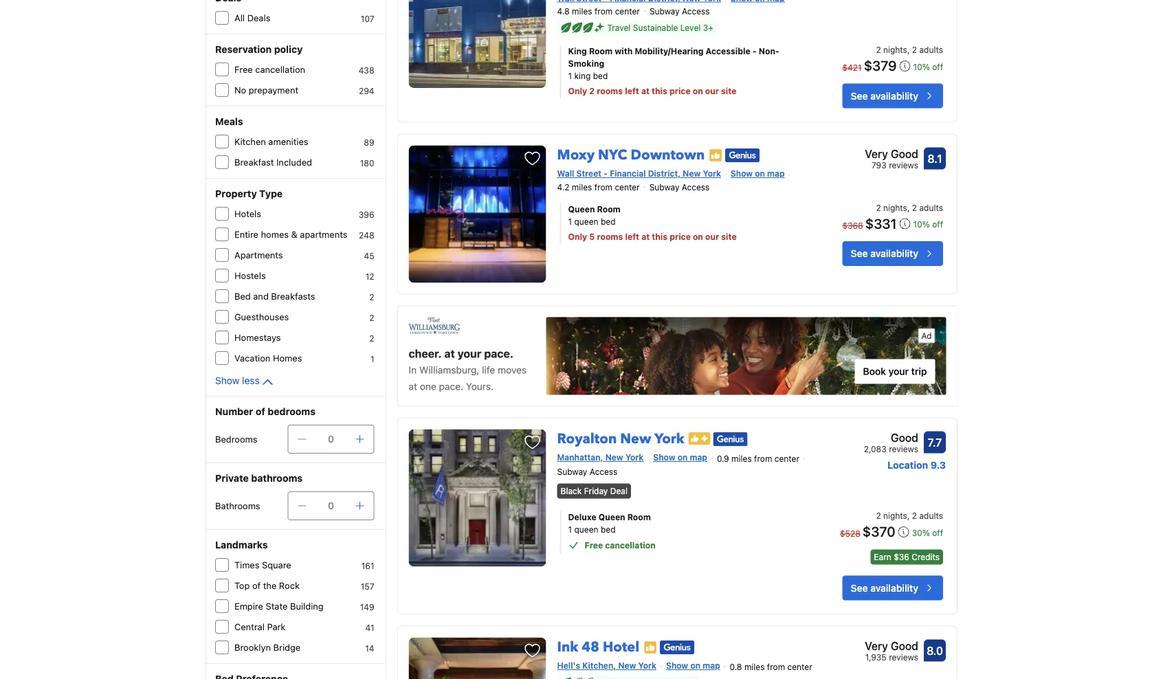 Task type: vqa. For each thing, say whether or not it's contained in the screenshot.
1 in King  Room with Mobility/Hearing Accessible - Non- Smoking 1 king bed Only 2 rooms left at this price on our site
yes



Task type: describe. For each thing, give the bounding box(es) containing it.
wall
[[558, 169, 575, 178]]

3 see from the top
[[851, 583, 868, 594]]

2 nights , 2 adults for $331
[[877, 203, 944, 212]]

adults for $370
[[920, 511, 944, 521]]

hell's
[[558, 661, 581, 671]]

- inside the king  room with mobility/hearing accessible - non- smoking 1 king bed only 2 rooms left at this price on our site
[[753, 46, 757, 56]]

see availability link for $331
[[843, 241, 944, 266]]

294
[[359, 86, 375, 96]]

travel sustainable level 3+
[[608, 23, 714, 33]]

reviews for ink 48 hotel
[[890, 653, 919, 663]]

very good 1,935 reviews
[[865, 640, 919, 663]]

smoking
[[569, 59, 605, 68]]

manhattan,
[[558, 453, 604, 463]]

41
[[366, 623, 375, 633]]

district,
[[648, 169, 681, 178]]

included
[[277, 157, 312, 167]]

4.8
[[558, 6, 570, 16]]

black friday deal
[[561, 487, 628, 496]]

$331
[[866, 215, 897, 231]]

scored 8.1 element
[[924, 147, 946, 169]]

royalton
[[558, 430, 617, 448]]

2 vertical spatial bed
[[601, 525, 616, 535]]

reservation policy
[[215, 44, 303, 55]]

on for royalton new york
[[678, 453, 688, 463]]

deluxe
[[569, 513, 597, 522]]

157
[[361, 582, 375, 592]]

travel
[[608, 23, 631, 33]]

show on map for moxy nyc downtown
[[731, 169, 785, 178]]

square
[[262, 560, 291, 571]]

$368
[[843, 221, 864, 230]]

landmarks
[[215, 540, 268, 551]]

bathrooms
[[251, 473, 303, 484]]

miles for 0.8
[[745, 662, 765, 672]]

hotel
[[603, 638, 640, 657]]

show for ink 48 hotel
[[667, 661, 689, 671]]

0 horizontal spatial free cancellation
[[235, 64, 305, 75]]

$379
[[864, 57, 897, 74]]

10% off for $331
[[914, 220, 944, 229]]

miles for 4.8
[[572, 6, 593, 16]]

no
[[235, 85, 246, 95]]

hilton garden inn nyc financial center/manhattan downtown image
[[409, 0, 547, 88]]

good for moxy nyc downtown
[[891, 147, 919, 160]]

see availability for $379
[[851, 90, 919, 101]]

0.8 miles from center
[[730, 662, 813, 672]]

this property is part of our preferred plus program. it's committed to providing outstanding service and excellent value. it'll pay us a higher commission if you make a booking. image
[[689, 433, 711, 445]]

2 inside the king  room with mobility/hearing accessible - non- smoking 1 king bed only 2 rooms left at this price on our site
[[590, 86, 595, 96]]

moxy nyc downtown
[[558, 145, 705, 164]]

from for 4.2
[[595, 182, 613, 192]]

moxy
[[558, 145, 595, 164]]

kitchen,
[[583, 661, 616, 671]]

king
[[575, 71, 591, 81]]

royalton new york image
[[409, 430, 547, 567]]

2 nights , 2 adults for $370
[[877, 511, 944, 521]]

subway access for 4.2 miles from center
[[650, 182, 710, 192]]

number
[[215, 406, 253, 418]]

bed and breakfasts
[[235, 291, 315, 302]]

438
[[359, 65, 375, 75]]

kitchen
[[235, 137, 266, 147]]

1 queen bed
[[569, 525, 616, 535]]

, for $379
[[908, 45, 910, 55]]

deluxe queen room
[[569, 513, 651, 522]]

at inside queen room 1 queen bed only 5 rooms left at this price on our site
[[642, 232, 650, 241]]

2 vertical spatial room
[[628, 513, 651, 522]]

center for 4.8 miles from center
[[615, 6, 640, 16]]

scored 7.7 element
[[924, 432, 946, 454]]

$421
[[843, 63, 862, 73]]

see availability link for $379
[[843, 84, 944, 108]]

3 see availability link from the top
[[843, 576, 944, 601]]

black
[[561, 487, 582, 496]]

building
[[290, 602, 324, 612]]

type
[[259, 188, 283, 199]]

room for $331
[[597, 204, 621, 214]]

royalton new york
[[558, 430, 685, 448]]

center for 0.9 miles from center subway access
[[775, 454, 800, 463]]

location 9.3
[[888, 459, 946, 471]]

ink
[[558, 638, 579, 657]]

empire state building
[[235, 602, 324, 612]]

of for top
[[252, 581, 261, 591]]

royalton new york link
[[558, 424, 685, 448]]

street
[[577, 169, 602, 178]]

downtown
[[631, 145, 705, 164]]

hell's kitchen, new york
[[558, 661, 657, 671]]

180
[[360, 158, 375, 168]]

see availability for $331
[[851, 248, 919, 259]]

reviews inside good 2,083 reviews
[[890, 445, 919, 454]]

meals
[[215, 116, 243, 127]]

scored 8.0 element
[[924, 640, 946, 662]]

on for ink 48 hotel
[[691, 661, 701, 671]]

amenities
[[269, 137, 309, 147]]

deals
[[247, 13, 271, 23]]

and
[[253, 291, 269, 302]]

very for downtown
[[865, 147, 889, 160]]

kitchen amenities
[[235, 137, 309, 147]]

on inside the king  room with mobility/hearing accessible - non- smoking 1 king bed only 2 rooms left at this price on our site
[[693, 86, 703, 96]]

access for 4.8 miles from center
[[682, 6, 710, 16]]

price inside the king  room with mobility/hearing accessible - non- smoking 1 king bed only 2 rooms left at this price on our site
[[670, 86, 691, 96]]

left inside the king  room with mobility/hearing accessible - non- smoking 1 king bed only 2 rooms left at this price on our site
[[625, 86, 640, 96]]

0 horizontal spatial free
[[235, 64, 253, 75]]

0 horizontal spatial cancellation
[[255, 64, 305, 75]]

our inside queen room 1 queen bed only 5 rooms left at this price on our site
[[706, 232, 720, 241]]

breakfast
[[235, 157, 274, 167]]

rooms inside the king  room with mobility/hearing accessible - non- smoking 1 king bed only 2 rooms left at this price on our site
[[597, 86, 623, 96]]

bed
[[235, 291, 251, 302]]

empire
[[235, 602, 263, 612]]

deluxe queen room link
[[569, 511, 801, 524]]

48
[[582, 638, 600, 657]]

161
[[362, 561, 375, 571]]

2 nights , 2 adults for $379
[[877, 45, 944, 55]]

very for hotel
[[865, 640, 889, 653]]

credits
[[912, 553, 940, 562]]

york down royalton new york
[[626, 453, 644, 463]]

times
[[235, 560, 260, 571]]

center for 0.8 miles from center
[[788, 662, 813, 672]]

, for $370
[[908, 511, 910, 521]]

on for moxy nyc downtown
[[755, 169, 766, 178]]

2 queen from the top
[[575, 525, 599, 535]]

subway for 4.8 miles from center
[[650, 6, 680, 16]]

this inside the king  room with mobility/hearing accessible - non- smoking 1 king bed only 2 rooms left at this price on our site
[[652, 86, 668, 96]]

times square
[[235, 560, 291, 571]]

1 inside the king  room with mobility/hearing accessible - non- smoking 1 king bed only 2 rooms left at this price on our site
[[569, 71, 572, 81]]

prepayment
[[249, 85, 299, 95]]

york inside "royalton new york" link
[[655, 430, 685, 448]]

york down hotel
[[639, 661, 657, 671]]

reservation
[[215, 44, 272, 55]]

vacation homes
[[235, 353, 302, 364]]

very good element for hotel
[[865, 638, 919, 654]]

private bathrooms
[[215, 473, 303, 484]]

park
[[267, 622, 286, 632]]

mobility/hearing
[[635, 46, 704, 56]]

45
[[364, 251, 375, 261]]

new up manhattan, new york
[[621, 430, 652, 448]]

show on map for royalton new york
[[654, 453, 708, 463]]

3 see availability from the top
[[851, 583, 919, 594]]

good 2,083 reviews
[[865, 431, 919, 454]]

at inside the king  room with mobility/hearing accessible - non- smoking 1 king bed only 2 rooms left at this price on our site
[[642, 86, 650, 96]]

guesthouses
[[235, 312, 289, 322]]

access for 4.2 miles from center
[[682, 182, 710, 192]]

availability for $331
[[871, 248, 919, 259]]

12
[[366, 272, 375, 281]]

8.0
[[927, 644, 944, 658]]

central
[[235, 622, 265, 632]]

nights for $331
[[884, 203, 908, 212]]

0 horizontal spatial -
[[604, 169, 608, 178]]



Task type: locate. For each thing, give the bounding box(es) containing it.
2 vertical spatial subway
[[558, 467, 588, 477]]

center right 0.8 at the right bottom of the page
[[788, 662, 813, 672]]

number of bedrooms
[[215, 406, 316, 418]]

1 vertical spatial ,
[[908, 203, 910, 212]]

off right '$379'
[[933, 62, 944, 71]]

show
[[731, 169, 753, 178], [215, 375, 240, 387], [654, 453, 676, 463], [667, 661, 689, 671]]

show inside dropdown button
[[215, 375, 240, 387]]

location
[[888, 459, 929, 471]]

1 vertical spatial queen
[[599, 513, 626, 522]]

see down $421
[[851, 90, 868, 101]]

0.9
[[717, 454, 730, 463]]

advertisement region
[[397, 306, 958, 407]]

2 2 nights , 2 adults from the top
[[877, 203, 944, 212]]

1 vertical spatial this
[[652, 232, 668, 241]]

cancellation down policy
[[255, 64, 305, 75]]

left inside queen room 1 queen bed only 5 rooms left at this price on our site
[[626, 232, 640, 241]]

show left less
[[215, 375, 240, 387]]

miles inside "0.9 miles from center subway access"
[[732, 454, 752, 463]]

1 subway access from the top
[[650, 6, 710, 16]]

off right 30%
[[933, 528, 944, 538]]

center inside "0.9 miles from center subway access"
[[775, 454, 800, 463]]

1 vertical spatial free
[[585, 541, 603, 551]]

3 , from the top
[[908, 511, 910, 521]]

room down deal
[[628, 513, 651, 522]]

1 vertical spatial -
[[604, 169, 608, 178]]

room down 4.2 miles from center
[[597, 204, 621, 214]]

from right 0.8 at the right bottom of the page
[[768, 662, 786, 672]]

5
[[590, 232, 595, 241]]

king  room with mobility/hearing accessible - non- smoking link
[[569, 45, 801, 70]]

0 vertical spatial at
[[642, 86, 650, 96]]

2 vertical spatial nights
[[884, 511, 908, 521]]

homestays
[[235, 333, 281, 343]]

show up the queen room link
[[731, 169, 753, 178]]

private
[[215, 473, 249, 484]]

$36
[[894, 553, 910, 562]]

availability for $379
[[871, 90, 919, 101]]

non-
[[759, 46, 780, 56]]

queen
[[569, 204, 595, 214], [599, 513, 626, 522]]

2,083
[[865, 445, 887, 454]]

$528
[[841, 529, 861, 539]]

very good element for downtown
[[865, 145, 919, 162]]

0 vertical spatial 10%
[[914, 62, 931, 71]]

2 reviews from the top
[[890, 445, 919, 454]]

new right district,
[[683, 169, 701, 178]]

1 rooms from the top
[[597, 86, 623, 96]]

2 good from the top
[[891, 431, 919, 444]]

see for $331
[[851, 248, 868, 259]]

2 10% off from the top
[[914, 220, 944, 229]]

nyc
[[598, 145, 628, 164]]

2 only from the top
[[569, 232, 588, 241]]

map for ink 48 hotel
[[703, 661, 721, 671]]

reviews up location
[[890, 445, 919, 454]]

queen up 1 queen bed
[[599, 513, 626, 522]]

1 horizontal spatial cancellation
[[606, 541, 656, 551]]

1 left from the top
[[625, 86, 640, 96]]

miles right 4.8
[[572, 6, 593, 16]]

1 availability from the top
[[871, 90, 919, 101]]

new down hotel
[[619, 661, 637, 671]]

good for ink 48 hotel
[[891, 640, 919, 653]]

off for $370
[[933, 528, 944, 538]]

of for number
[[256, 406, 265, 418]]

with
[[615, 46, 633, 56]]

miles for 0.9
[[732, 454, 752, 463]]

very inside very good 793 reviews
[[865, 147, 889, 160]]

0.9 miles from center subway access
[[558, 454, 800, 477]]

2 vertical spatial off
[[933, 528, 944, 538]]

availability down $331
[[871, 248, 919, 259]]

queen down 4.2 miles from center
[[569, 204, 595, 214]]

this property is part of our preferred plus program. it's committed to providing outstanding service and excellent value. it'll pay us a higher commission if you make a booking. image
[[689, 433, 711, 445]]

1 vertical spatial very good element
[[865, 638, 919, 654]]

free cancellation down deluxe queen room
[[585, 541, 656, 551]]

queen inside queen room 1 queen bed only 5 rooms left at this price on our site
[[569, 204, 595, 214]]

1 vertical spatial 2 nights , 2 adults
[[877, 203, 944, 212]]

1 vertical spatial see availability
[[851, 248, 919, 259]]

subway
[[650, 6, 680, 16], [650, 182, 680, 192], [558, 467, 588, 477]]

rooms down smoking
[[597, 86, 623, 96]]

1 , from the top
[[908, 45, 910, 55]]

2 adults from the top
[[920, 203, 944, 212]]

2 site from the top
[[722, 232, 737, 241]]

from right 0.9
[[755, 454, 773, 463]]

396
[[359, 210, 375, 219]]

- up 4.2 miles from center
[[604, 169, 608, 178]]

no prepayment
[[235, 85, 299, 95]]

1 vertical spatial only
[[569, 232, 588, 241]]

earn
[[875, 553, 892, 562]]

1 vertical spatial bed
[[601, 217, 616, 226]]

2 vertical spatial map
[[703, 661, 721, 671]]

reviews for moxy nyc downtown
[[890, 161, 919, 170]]

availability down the $36 at the bottom of page
[[871, 583, 919, 594]]

1 vertical spatial 10% off
[[914, 220, 944, 229]]

center down financial
[[615, 182, 640, 192]]

reviews right 793
[[890, 161, 919, 170]]

less
[[242, 375, 260, 387]]

from for 4.8
[[595, 6, 613, 16]]

room
[[589, 46, 613, 56], [597, 204, 621, 214], [628, 513, 651, 522]]

2 vertical spatial see availability link
[[843, 576, 944, 601]]

0 vertical spatial our
[[706, 86, 719, 96]]

0 vertical spatial this
[[652, 86, 668, 96]]

0 vertical spatial see
[[851, 90, 868, 101]]

4.2
[[558, 182, 570, 192]]

1 vertical spatial free cancellation
[[585, 541, 656, 551]]

subway inside "0.9 miles from center subway access"
[[558, 467, 588, 477]]

2 vertical spatial good
[[891, 640, 919, 653]]

0 vertical spatial availability
[[871, 90, 919, 101]]

1 vertical spatial nights
[[884, 203, 908, 212]]

top
[[235, 581, 250, 591]]

1 horizontal spatial free cancellation
[[585, 541, 656, 551]]

vacation
[[235, 353, 271, 364]]

price
[[670, 86, 691, 96], [670, 232, 691, 241]]

2 , from the top
[[908, 203, 910, 212]]

0 vertical spatial 0
[[328, 434, 334, 445]]

good element
[[865, 430, 919, 446]]

107
[[361, 14, 375, 23]]

nights
[[884, 45, 908, 55], [884, 203, 908, 212], [884, 511, 908, 521]]

2 nights , 2 adults up 30%
[[877, 511, 944, 521]]

moxy nyc downtown image
[[409, 145, 547, 283]]

2 vertical spatial show on map
[[667, 661, 721, 671]]

off for $379
[[933, 62, 944, 71]]

0 vertical spatial of
[[256, 406, 265, 418]]

free down reservation
[[235, 64, 253, 75]]

2 vertical spatial ,
[[908, 511, 910, 521]]

1 queen from the top
[[575, 217, 599, 226]]

1 horizontal spatial -
[[753, 46, 757, 56]]

show left 0.8 at the right bottom of the page
[[667, 661, 689, 671]]

1 vertical spatial price
[[670, 232, 691, 241]]

see for $379
[[851, 90, 868, 101]]

0 vertical spatial rooms
[[597, 86, 623, 96]]

1 reviews from the top
[[890, 161, 919, 170]]

2 vertical spatial 2 nights , 2 adults
[[877, 511, 944, 521]]

1 0 from the top
[[328, 434, 334, 445]]

2 vertical spatial availability
[[871, 583, 919, 594]]

subway for 4.2 miles from center
[[650, 182, 680, 192]]

0 vertical spatial ,
[[908, 45, 910, 55]]

bed inside the king  room with mobility/hearing accessible - non- smoking 1 king bed only 2 rooms left at this price on our site
[[593, 71, 608, 81]]

center
[[615, 6, 640, 16], [615, 182, 640, 192], [775, 454, 800, 463], [788, 662, 813, 672]]

rooms inside queen room 1 queen bed only 5 rooms left at this price on our site
[[597, 232, 623, 241]]

only down king
[[569, 86, 588, 96]]

price down king  room with mobility/hearing accessible - non- smoking link
[[670, 86, 691, 96]]

10%
[[914, 62, 931, 71], [914, 220, 931, 229]]

our down the queen room link
[[706, 232, 720, 241]]

rooms right 5
[[597, 232, 623, 241]]

2 our from the top
[[706, 232, 720, 241]]

0.8
[[730, 662, 743, 672]]

queen room 1 queen bed only 5 rooms left at this price on our site
[[569, 204, 737, 241]]

1 off from the top
[[933, 62, 944, 71]]

good inside good 2,083 reviews
[[891, 431, 919, 444]]

from up travel
[[595, 6, 613, 16]]

of left the
[[252, 581, 261, 591]]

access up the queen room link
[[682, 182, 710, 192]]

0 for private bathrooms
[[328, 500, 334, 512]]

2 see from the top
[[851, 248, 868, 259]]

0 horizontal spatial queen
[[569, 204, 595, 214]]

our
[[706, 86, 719, 96], [706, 232, 720, 241]]

show for moxy nyc downtown
[[731, 169, 753, 178]]

friday
[[584, 487, 608, 496]]

1 horizontal spatial free
[[585, 541, 603, 551]]

10% for $379
[[914, 62, 931, 71]]

0 vertical spatial see availability
[[851, 90, 919, 101]]

0 vertical spatial nights
[[884, 45, 908, 55]]

1 vertical spatial rooms
[[597, 232, 623, 241]]

3 availability from the top
[[871, 583, 919, 594]]

1 vertical spatial site
[[722, 232, 737, 241]]

see availability down '$379'
[[851, 90, 919, 101]]

from inside "0.9 miles from center subway access"
[[755, 454, 773, 463]]

show less button
[[215, 374, 276, 391]]

reviews inside very good 793 reviews
[[890, 161, 919, 170]]

0 vertical spatial show on map
[[731, 169, 785, 178]]

0 vertical spatial 2 nights , 2 adults
[[877, 45, 944, 55]]

subway access up level
[[650, 6, 710, 16]]

10% right $331
[[914, 220, 931, 229]]

2 nights from the top
[[884, 203, 908, 212]]

1,935
[[866, 653, 887, 663]]

bed down deluxe queen room
[[601, 525, 616, 535]]

very inside very good 1,935 reviews
[[865, 640, 889, 653]]

1 vertical spatial map
[[690, 453, 708, 463]]

0 vertical spatial queen
[[575, 217, 599, 226]]

cancellation
[[255, 64, 305, 75], [606, 541, 656, 551]]

10% for $331
[[914, 220, 931, 229]]

2 very good element from the top
[[865, 638, 919, 654]]

this down 'mobility/hearing'
[[652, 86, 668, 96]]

cancellation down deluxe queen room
[[606, 541, 656, 551]]

0 for number of bedrooms
[[328, 434, 334, 445]]

miles
[[572, 6, 593, 16], [572, 182, 593, 192], [732, 454, 752, 463], [745, 662, 765, 672]]

0 vertical spatial cancellation
[[255, 64, 305, 75]]

center for 4.2 miles from center
[[615, 182, 640, 192]]

2 nights , 2 adults up '$379'
[[877, 45, 944, 55]]

10% off for $379
[[914, 62, 944, 71]]

0 vertical spatial 10% off
[[914, 62, 944, 71]]

earn $36 credits
[[875, 553, 940, 562]]

1 vertical spatial room
[[597, 204, 621, 214]]

1 vertical spatial subway access
[[650, 182, 710, 192]]

1 vertical spatial very
[[865, 640, 889, 653]]

the
[[263, 581, 277, 591]]

reviews inside very good 1,935 reviews
[[890, 653, 919, 663]]

3 nights from the top
[[884, 511, 908, 521]]

1 this from the top
[[652, 86, 668, 96]]

1 adults from the top
[[920, 45, 944, 55]]

this property is part of our preferred partner program. it's committed to providing excellent service and good value. it'll pay us a higher commission if you make a booking. image
[[709, 149, 723, 162], [709, 149, 723, 162], [644, 641, 658, 655], [644, 641, 658, 655]]

center up travel
[[615, 6, 640, 16]]

0 vertical spatial very good element
[[865, 145, 919, 162]]

free
[[235, 64, 253, 75], [585, 541, 603, 551]]

2 subway access from the top
[[650, 182, 710, 192]]

good inside very good 1,935 reviews
[[891, 640, 919, 653]]

0 vertical spatial room
[[589, 46, 613, 56]]

10% right '$379'
[[914, 62, 931, 71]]

1 10% off from the top
[[914, 62, 944, 71]]

nights up $370
[[884, 511, 908, 521]]

1 vertical spatial availability
[[871, 248, 919, 259]]

from
[[595, 6, 613, 16], [595, 182, 613, 192], [755, 454, 773, 463], [768, 662, 786, 672]]

access down manhattan, new york
[[590, 467, 618, 477]]

see down $528
[[851, 583, 868, 594]]

good left 8.0
[[891, 640, 919, 653]]

0 vertical spatial access
[[682, 6, 710, 16]]

room for $379
[[589, 46, 613, 56]]

nights up '$379'
[[884, 45, 908, 55]]

breakfast included
[[235, 157, 312, 167]]

2 vertical spatial see
[[851, 583, 868, 594]]

3 reviews from the top
[[890, 653, 919, 663]]

3 good from the top
[[891, 640, 919, 653]]

only left 5
[[569, 232, 588, 241]]

queen room link
[[569, 203, 801, 215]]

genius discounts available at this property. image
[[726, 149, 760, 162], [726, 149, 760, 162], [714, 433, 748, 446], [714, 433, 748, 446], [660, 641, 695, 655], [660, 641, 695, 655]]

1 very from the top
[[865, 147, 889, 160]]

0 vertical spatial free
[[235, 64, 253, 75]]

3 2 nights , 2 adults from the top
[[877, 511, 944, 521]]

0 vertical spatial adults
[[920, 45, 944, 55]]

0 vertical spatial map
[[768, 169, 785, 178]]

hostels
[[235, 271, 266, 281]]

1 vertical spatial access
[[682, 182, 710, 192]]

manhattan, new york
[[558, 453, 644, 463]]

state
[[266, 602, 288, 612]]

queen down deluxe
[[575, 525, 599, 535]]

1 horizontal spatial queen
[[599, 513, 626, 522]]

on inside queen room 1 queen bed only 5 rooms left at this price on our site
[[693, 232, 704, 241]]

1 our from the top
[[706, 86, 719, 96]]

3+
[[703, 23, 714, 33]]

2 vertical spatial adults
[[920, 511, 944, 521]]

site down accessible
[[722, 86, 737, 96]]

reviews right 1,935
[[890, 653, 919, 663]]

off
[[933, 62, 944, 71], [933, 220, 944, 229], [933, 528, 944, 538]]

nights for $370
[[884, 511, 908, 521]]

site inside the king  room with mobility/hearing accessible - non- smoking 1 king bed only 2 rooms left at this price on our site
[[722, 86, 737, 96]]

off for $331
[[933, 220, 944, 229]]

new down royalton new york
[[606, 453, 624, 463]]

2 10% from the top
[[914, 220, 931, 229]]

good inside very good 793 reviews
[[891, 147, 919, 160]]

1 inside queen room 1 queen bed only 5 rooms left at this price on our site
[[569, 217, 572, 226]]

1 vertical spatial off
[[933, 220, 944, 229]]

subway up travel sustainable level 3+
[[650, 6, 680, 16]]

wall street - financial district, new york
[[558, 169, 721, 178]]

bed right king
[[593, 71, 608, 81]]

free down 1 queen bed
[[585, 541, 603, 551]]

queen inside queen room 1 queen bed only 5 rooms left at this price on our site
[[575, 217, 599, 226]]

room inside the king  room with mobility/hearing accessible - non- smoking 1 king bed only 2 rooms left at this price on our site
[[589, 46, 613, 56]]

0 vertical spatial very
[[865, 147, 889, 160]]

2 vertical spatial access
[[590, 467, 618, 477]]

miles right 0.9
[[732, 454, 752, 463]]

queen
[[575, 217, 599, 226], [575, 525, 599, 535]]

this inside queen room 1 queen bed only 5 rooms left at this price on our site
[[652, 232, 668, 241]]

queen up 5
[[575, 217, 599, 226]]

10% off
[[914, 62, 944, 71], [914, 220, 944, 229]]

nights up $331
[[884, 203, 908, 212]]

2 vertical spatial reviews
[[890, 653, 919, 663]]

show down royalton new york
[[654, 453, 676, 463]]

see availability down earn
[[851, 583, 919, 594]]

only inside the king  room with mobility/hearing accessible - non- smoking 1 king bed only 2 rooms left at this price on our site
[[569, 86, 588, 96]]

top of the rock
[[235, 581, 300, 591]]

0 vertical spatial site
[[722, 86, 737, 96]]

bed inside queen room 1 queen bed only 5 rooms left at this price on our site
[[601, 217, 616, 226]]

see availability link down '$379'
[[843, 84, 944, 108]]

1 vertical spatial good
[[891, 431, 919, 444]]

miles right 0.8 at the right bottom of the page
[[745, 662, 765, 672]]

0 vertical spatial free cancellation
[[235, 64, 305, 75]]

good left the 8.1
[[891, 147, 919, 160]]

our inside the king  room with mobility/hearing accessible - non- smoking 1 king bed only 2 rooms left at this price on our site
[[706, 86, 719, 96]]

bathrooms
[[215, 501, 260, 511]]

site down the queen room link
[[722, 232, 737, 241]]

subway access down district,
[[650, 182, 710, 192]]

2 very from the top
[[865, 640, 889, 653]]

10% off right $331
[[914, 220, 944, 229]]

site inside queen room 1 queen bed only 5 rooms left at this price on our site
[[722, 232, 737, 241]]

subway down the manhattan,
[[558, 467, 588, 477]]

see availability down $331
[[851, 248, 919, 259]]

0 vertical spatial bed
[[593, 71, 608, 81]]

1 vertical spatial see availability link
[[843, 241, 944, 266]]

2 0 from the top
[[328, 500, 334, 512]]

york
[[703, 169, 721, 178], [655, 430, 685, 448], [626, 453, 644, 463], [639, 661, 657, 671]]

2 this from the top
[[652, 232, 668, 241]]

our down accessible
[[706, 86, 719, 96]]

from down street
[[595, 182, 613, 192]]

property
[[215, 188, 257, 199]]

149
[[360, 603, 375, 612]]

room up smoking
[[589, 46, 613, 56]]

1 vertical spatial cancellation
[[606, 541, 656, 551]]

price inside queen room 1 queen bed only 5 rooms left at this price on our site
[[670, 232, 691, 241]]

show on map for ink 48 hotel
[[667, 661, 721, 671]]

1 vertical spatial see
[[851, 248, 868, 259]]

1 only from the top
[[569, 86, 588, 96]]

subway down district,
[[650, 182, 680, 192]]

apartments
[[235, 250, 283, 260]]

nights for $379
[[884, 45, 908, 55]]

2 vertical spatial see availability
[[851, 583, 919, 594]]

adults for $331
[[920, 203, 944, 212]]

2 see availability link from the top
[[843, 241, 944, 266]]

subway access
[[650, 6, 710, 16], [650, 182, 710, 192]]

1 vertical spatial queen
[[575, 525, 599, 535]]

2
[[877, 45, 882, 55], [913, 45, 918, 55], [590, 86, 595, 96], [877, 203, 882, 212], [913, 203, 918, 212], [370, 292, 375, 302], [370, 313, 375, 323], [370, 334, 375, 343], [877, 511, 882, 521], [913, 511, 918, 521]]

homes
[[261, 229, 289, 240]]

very good element
[[865, 145, 919, 162], [865, 638, 919, 654]]

very up 1,935
[[865, 640, 889, 653]]

very good element left 8.0
[[865, 638, 919, 654]]

, for $331
[[908, 203, 910, 212]]

left right 5
[[626, 232, 640, 241]]

1 vertical spatial reviews
[[890, 445, 919, 454]]

2 nights , 2 adults up $331
[[877, 203, 944, 212]]

show for royalton new york
[[654, 453, 676, 463]]

2 availability from the top
[[871, 248, 919, 259]]

this down the queen room link
[[652, 232, 668, 241]]

very good element left the 8.1
[[865, 145, 919, 162]]

0 vertical spatial good
[[891, 147, 919, 160]]

policy
[[274, 44, 303, 55]]

breakfasts
[[271, 291, 315, 302]]

1 2 nights , 2 adults from the top
[[877, 45, 944, 55]]

room inside queen room 1 queen bed only 5 rooms left at this price on our site
[[597, 204, 621, 214]]

0 vertical spatial off
[[933, 62, 944, 71]]

only inside queen room 1 queen bed only 5 rooms left at this price on our site
[[569, 232, 588, 241]]

2 left from the top
[[626, 232, 640, 241]]

subway access for 4.8 miles from center
[[650, 6, 710, 16]]

access inside "0.9 miles from center subway access"
[[590, 467, 618, 477]]

see availability link down $331
[[843, 241, 944, 266]]

bed down 4.2 miles from center
[[601, 217, 616, 226]]

very up 793
[[865, 147, 889, 160]]

at down 'mobility/hearing'
[[642, 86, 650, 96]]

1 vertical spatial at
[[642, 232, 650, 241]]

york up "0.9 miles from center subway access"
[[655, 430, 685, 448]]

0 vertical spatial reviews
[[890, 161, 919, 170]]

1 10% from the top
[[914, 62, 931, 71]]

access up level
[[682, 6, 710, 16]]

entire homes & apartments
[[235, 229, 348, 240]]

1 see from the top
[[851, 90, 868, 101]]

1 vertical spatial subway
[[650, 182, 680, 192]]

1 see availability from the top
[[851, 90, 919, 101]]

left down with
[[625, 86, 640, 96]]

off right $331
[[933, 220, 944, 229]]

0 vertical spatial queen
[[569, 204, 595, 214]]

1 vertical spatial 0
[[328, 500, 334, 512]]

&
[[291, 229, 298, 240]]

price down the queen room link
[[670, 232, 691, 241]]

3 adults from the top
[[920, 511, 944, 521]]

see availability link
[[843, 84, 944, 108], [843, 241, 944, 266], [843, 576, 944, 601]]

miles for 4.2
[[572, 182, 593, 192]]

free cancellation up no prepayment
[[235, 64, 305, 75]]

1 vertical spatial show on map
[[654, 453, 708, 463]]

$370
[[863, 524, 896, 540]]

map for royalton new york
[[690, 453, 708, 463]]

1 nights from the top
[[884, 45, 908, 55]]

2 see availability from the top
[[851, 248, 919, 259]]

1 vertical spatial left
[[626, 232, 640, 241]]

1 see availability link from the top
[[843, 84, 944, 108]]

1 vertical spatial our
[[706, 232, 720, 241]]

show on map
[[731, 169, 785, 178], [654, 453, 708, 463], [667, 661, 721, 671]]

1 good from the top
[[891, 147, 919, 160]]

see availability link down the $36 at the bottom of page
[[843, 576, 944, 601]]

bedrooms
[[215, 434, 258, 445]]

see down $368
[[851, 248, 868, 259]]

sustainable
[[633, 23, 679, 33]]

0 vertical spatial subway
[[650, 6, 680, 16]]

at down the queen room link
[[642, 232, 650, 241]]

2 rooms from the top
[[597, 232, 623, 241]]

from for 0.9
[[755, 454, 773, 463]]

2 off from the top
[[933, 220, 944, 229]]

3 off from the top
[[933, 528, 944, 538]]

hotels
[[235, 209, 261, 219]]

map for moxy nyc downtown
[[768, 169, 785, 178]]

york up the queen room link
[[703, 169, 721, 178]]

rooms
[[597, 86, 623, 96], [597, 232, 623, 241]]

0 vertical spatial see availability link
[[843, 84, 944, 108]]

good up location
[[891, 431, 919, 444]]

1 very good element from the top
[[865, 145, 919, 162]]

10% off right '$379'
[[914, 62, 944, 71]]

from for 0.8
[[768, 662, 786, 672]]

0
[[328, 434, 334, 445], [328, 500, 334, 512]]

adults for $379
[[920, 45, 944, 55]]

of right the number
[[256, 406, 265, 418]]

1 site from the top
[[722, 86, 737, 96]]

0 vertical spatial left
[[625, 86, 640, 96]]

ink 48 hotel
[[558, 638, 640, 657]]

brooklyn bridge
[[235, 643, 301, 653]]

1 vertical spatial 10%
[[914, 220, 931, 229]]

0 vertical spatial -
[[753, 46, 757, 56]]

1 vertical spatial adults
[[920, 203, 944, 212]]

miles down street
[[572, 182, 593, 192]]

all
[[235, 13, 245, 23]]

0 vertical spatial only
[[569, 86, 588, 96]]



